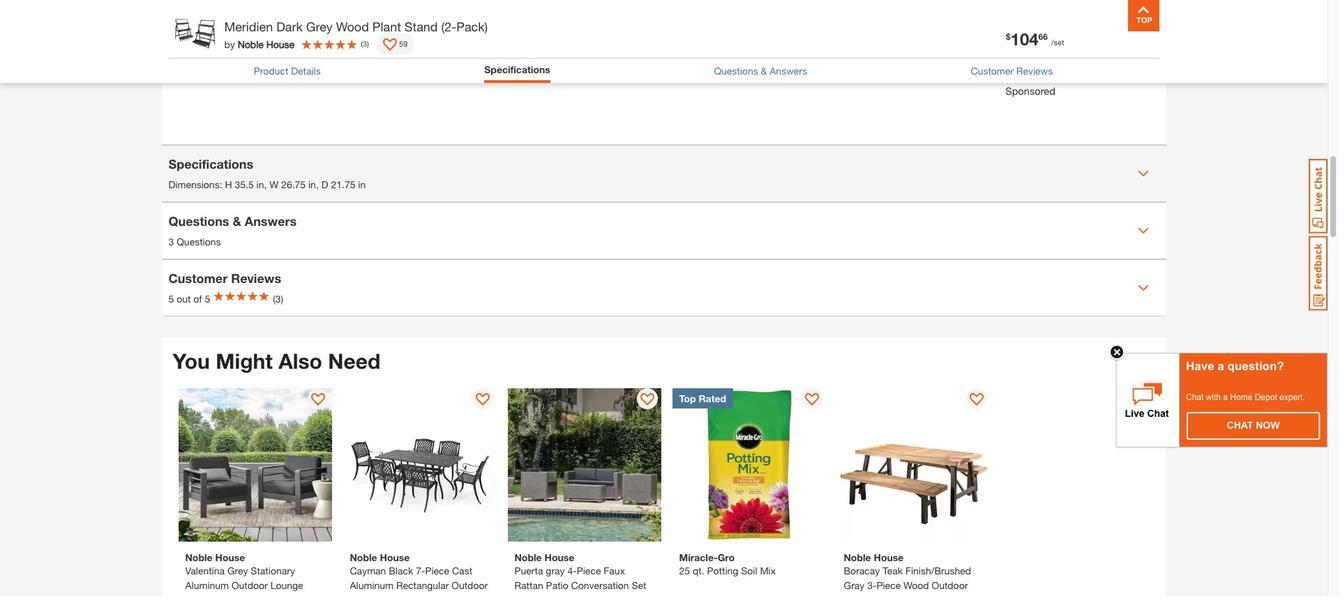 Task type: locate. For each thing, give the bounding box(es) containing it.
2 horizontal spatial grey
[[306, 19, 333, 34]]

1 horizontal spatial outdoor
[[452, 580, 488, 592]]

black left 7-
[[389, 565, 413, 577]]

house inside noble house valentina grey stationary aluminum outdoor lounge chair with dark grey cushio
[[215, 552, 245, 564]]

noble up cayman
[[350, 552, 377, 564]]

return policy
[[207, 5, 265, 17]]

specifications for specifications
[[484, 63, 550, 75]]

questions & answers
[[714, 65, 807, 77]]

(
[[361, 39, 363, 48]]

stationary
[[251, 565, 295, 577]]

2 dining from the left
[[844, 594, 871, 596]]

teak
[[883, 565, 903, 577]]

, left d
[[316, 179, 319, 190]]

qt.
[[693, 565, 704, 577]]

4-
[[568, 565, 577, 577]]

1 vertical spatial wood
[[903, 580, 929, 592]]

house up product details at top
[[266, 38, 294, 50]]

chair
[[185, 594, 208, 596]]

&
[[761, 65, 767, 77], [233, 213, 241, 229]]

house inside 'noble house cayman black 7-piece cast aluminum rectangular outdoor dining set'
[[380, 552, 410, 564]]

noble inside 'noble house cayman black 7-piece cast aluminum rectangular outdoor dining set'
[[350, 552, 377, 564]]

1 horizontal spatial ,
[[316, 179, 319, 190]]

customer reviews down now
[[971, 65, 1053, 77]]

0 horizontal spatial specifications
[[168, 156, 253, 172]]

of
[[193, 293, 202, 305]]

answers
[[770, 65, 807, 77], [245, 213, 297, 229]]

outdoor down 'finish/brushed'
[[932, 580, 968, 592]]

0 horizontal spatial ,
[[264, 179, 267, 190]]

set
[[632, 580, 646, 592], [380, 594, 395, 596], [874, 594, 889, 596]]

5
[[168, 293, 174, 305], [205, 293, 210, 305]]

with
[[1206, 393, 1221, 403], [211, 594, 229, 596], [515, 594, 533, 596]]

wood
[[336, 19, 369, 34], [903, 580, 929, 592]]

1 vertical spatial black
[[565, 594, 589, 596]]

1 horizontal spatial dark
[[276, 19, 303, 34]]

2 aluminum from the left
[[350, 580, 393, 592]]

a
[[1218, 360, 1224, 373], [1223, 393, 1228, 403]]

1 vertical spatial questions
[[168, 213, 229, 229]]

customer
[[971, 65, 1014, 77], [168, 271, 228, 286]]

5 out of 5
[[168, 293, 210, 305]]

0 vertical spatial grey
[[306, 19, 333, 34]]

1 horizontal spatial in
[[308, 179, 316, 190]]

0 horizontal spatial aluminum
[[185, 580, 229, 592]]

0 vertical spatial black
[[389, 565, 413, 577]]

1 vertical spatial 3
[[168, 236, 174, 248]]

house
[[266, 38, 294, 50], [215, 552, 245, 564], [380, 552, 410, 564], [545, 552, 574, 564], [874, 552, 904, 564]]

noble for noble house puerta gray 4-piece faux rattan patio conversation set with mixed black cushions
[[515, 552, 542, 564]]

dining down cayman
[[350, 594, 378, 596]]

1 vertical spatial customer
[[168, 271, 228, 286]]

dark down stationary
[[232, 594, 252, 596]]

2 caret image from the top
[[1138, 225, 1149, 236]]

2 display image from the left
[[475, 393, 489, 407]]

policy
[[239, 5, 265, 17]]

house up gray
[[545, 552, 574, 564]]

reviews up sponsored
[[1016, 65, 1053, 77]]

noble
[[238, 38, 264, 50], [185, 552, 213, 564], [350, 552, 377, 564], [515, 552, 542, 564], [844, 552, 871, 564]]

( 3 )
[[361, 39, 369, 48]]

1 horizontal spatial display image
[[475, 393, 489, 407]]

0 horizontal spatial set
[[380, 594, 395, 596]]

patio
[[546, 580, 568, 592]]

wood up (
[[336, 19, 369, 34]]

black down the patio
[[565, 594, 589, 596]]

details
[[291, 65, 321, 77]]

0 vertical spatial &
[[761, 65, 767, 77]]

2 vertical spatial grey
[[255, 594, 276, 596]]

house inside "noble house boracay teak finish/brushed gray 3-piece wood outdoor dining set"
[[874, 552, 904, 564]]

wood down 'finish/brushed'
[[903, 580, 929, 592]]

noble inside noble house valentina grey stationary aluminum outdoor lounge chair with dark grey cushio
[[185, 552, 213, 564]]

piece inside noble house puerta gray 4-piece faux rattan patio conversation set with mixed black cushions
[[577, 565, 601, 577]]

you
[[173, 348, 210, 374]]

customer reviews button
[[971, 63, 1053, 78], [971, 63, 1053, 78]]

outdoor for cayman
[[452, 580, 488, 592]]

0 vertical spatial questions
[[714, 65, 758, 77]]

3 display image from the left
[[969, 393, 983, 407]]

piece down 'teak' at right bottom
[[877, 580, 901, 592]]

with down "rattan"
[[515, 594, 533, 596]]

3 down meridien dark grey wood plant stand (2-pack)
[[363, 39, 367, 48]]

house for noble house cayman black 7-piece cast aluminum rectangular outdoor dining set
[[380, 552, 410, 564]]

7-
[[416, 565, 425, 577]]

caret image
[[1138, 282, 1149, 293]]

noble for noble house boracay teak finish/brushed gray 3-piece wood outdoor dining set
[[844, 552, 871, 564]]

0 horizontal spatial customer reviews
[[168, 271, 281, 286]]

finish/brushed
[[905, 565, 971, 577]]

a left home
[[1223, 393, 1228, 403]]

grey up details
[[306, 19, 333, 34]]

caret image for specifications
[[1138, 168, 1149, 179]]

have a question?
[[1186, 360, 1284, 373]]

outdoor inside 'noble house cayman black 7-piece cast aluminum rectangular outdoor dining set'
[[452, 580, 488, 592]]

3 up 5 out of 5
[[168, 236, 174, 248]]

answers for questions & answers
[[770, 65, 807, 77]]

1 horizontal spatial answers
[[770, 65, 807, 77]]

3
[[363, 39, 367, 48], [168, 236, 174, 248]]

1 5 from the left
[[168, 293, 174, 305]]

question?
[[1228, 360, 1284, 373]]

customer reviews up of
[[168, 271, 281, 286]]

outdoor down stationary
[[232, 580, 268, 592]]

dining
[[350, 594, 378, 596], [844, 594, 871, 596]]

piece up the rectangular
[[425, 565, 449, 577]]

0 horizontal spatial dark
[[232, 594, 252, 596]]

2 outdoor from the left
[[452, 580, 488, 592]]

, left w
[[264, 179, 267, 190]]

1 vertical spatial a
[[1223, 393, 1228, 403]]

2 vertical spatial questions
[[177, 236, 221, 248]]

0 horizontal spatial display image
[[311, 393, 325, 407]]

by noble house
[[224, 38, 294, 50]]

house up valentina
[[215, 552, 245, 564]]

0 horizontal spatial in
[[256, 179, 264, 190]]

(2-
[[441, 19, 456, 34]]

in left d
[[308, 179, 316, 190]]

3 outdoor from the left
[[932, 580, 968, 592]]

rattan
[[515, 580, 543, 592]]

answers for questions & answers 3 questions
[[245, 213, 297, 229]]

specifications button
[[484, 62, 550, 80], [484, 62, 550, 77]]

1 vertical spatial answers
[[245, 213, 297, 229]]

house up 'teak' at right bottom
[[874, 552, 904, 564]]

specifications up dimensions: at the top left of the page
[[168, 156, 253, 172]]

2 horizontal spatial display image
[[969, 393, 983, 407]]

dark up by noble house
[[276, 19, 303, 34]]

piece up conversation
[[577, 565, 601, 577]]

1 horizontal spatial set
[[632, 580, 646, 592]]

1 horizontal spatial display image
[[640, 393, 654, 407]]

0 vertical spatial customer reviews
[[971, 65, 1053, 77]]

cayman black 7-piece cast aluminum rectangular outdoor dining set image
[[343, 389, 496, 542]]

specifications inside specifications dimensions: h 35.5 in , w 26.75 in , d 21.75 in
[[168, 156, 253, 172]]

0 horizontal spatial black
[[389, 565, 413, 577]]

0 vertical spatial 3
[[363, 39, 367, 48]]

3-
[[867, 580, 877, 592]]

top button
[[1128, 0, 1159, 31]]

grey down lounge
[[255, 594, 276, 596]]

specifications down pack)
[[484, 63, 550, 75]]

product details button
[[254, 63, 321, 78], [254, 63, 321, 78]]

with inside noble house puerta gray 4-piece faux rattan patio conversation set with mixed black cushions
[[515, 594, 533, 596]]

black inside noble house puerta gray 4-piece faux rattan patio conversation set with mixed black cushions
[[565, 594, 589, 596]]

59
[[399, 39, 408, 48]]

0 horizontal spatial with
[[211, 594, 229, 596]]

0 vertical spatial specifications
[[484, 63, 550, 75]]

house up cayman
[[380, 552, 410, 564]]

dining down gray in the bottom of the page
[[844, 594, 871, 596]]

outdoor inside noble house valentina grey stationary aluminum outdoor lounge chair with dark grey cushio
[[232, 580, 268, 592]]

shop
[[946, 46, 977, 61]]

with right chair
[[211, 594, 229, 596]]

stand
[[405, 19, 438, 34]]

dimensions:
[[168, 179, 222, 190]]

1 horizontal spatial with
[[515, 594, 533, 596]]

1 horizontal spatial piece
[[577, 565, 601, 577]]

& for questions & answers 3 questions
[[233, 213, 241, 229]]

2 horizontal spatial in
[[358, 179, 366, 190]]

5 left out
[[168, 293, 174, 305]]

0 vertical spatial customer
[[971, 65, 1014, 77]]

dining for boracay teak finish/brushed gray 3-piece wood outdoor dining set
[[844, 594, 871, 596]]

miracle-
[[679, 552, 718, 564]]

noble inside "noble house boracay teak finish/brushed gray 3-piece wood outdoor dining set"
[[844, 552, 871, 564]]

0 horizontal spatial &
[[233, 213, 241, 229]]

questions & answers button
[[714, 63, 807, 78], [714, 63, 807, 78]]

caret image
[[1138, 168, 1149, 179], [1138, 225, 1149, 236]]

noble up valentina
[[185, 552, 213, 564]]

5 right of
[[205, 293, 210, 305]]

grey
[[306, 19, 333, 34], [227, 565, 248, 577], [255, 594, 276, 596]]

2 horizontal spatial set
[[874, 594, 889, 596]]

dark
[[276, 19, 303, 34], [232, 594, 252, 596]]

1 vertical spatial &
[[233, 213, 241, 229]]

1 vertical spatial customer reviews
[[168, 271, 281, 286]]

1 horizontal spatial grey
[[255, 594, 276, 596]]

pack)
[[456, 19, 488, 34]]

0 horizontal spatial piece
[[425, 565, 449, 577]]

aluminum up chair
[[185, 580, 229, 592]]

1 horizontal spatial &
[[761, 65, 767, 77]]

in right 21.75
[[358, 179, 366, 190]]

feedback link image
[[1309, 236, 1328, 311]]

noble up puerta
[[515, 552, 542, 564]]

0 horizontal spatial 5
[[168, 293, 174, 305]]

display image
[[383, 38, 397, 52], [640, 393, 654, 407], [805, 393, 819, 407]]

& inside questions & answers 3 questions
[[233, 213, 241, 229]]

1 display image from the left
[[311, 393, 325, 407]]

a right have
[[1218, 360, 1224, 373]]

outdoor inside "noble house boracay teak finish/brushed gray 3-piece wood outdoor dining set"
[[932, 580, 968, 592]]

0 horizontal spatial wood
[[336, 19, 369, 34]]

1 horizontal spatial wood
[[903, 580, 929, 592]]

customer up of
[[168, 271, 228, 286]]

0 horizontal spatial answers
[[245, 213, 297, 229]]

1 horizontal spatial customer reviews
[[971, 65, 1053, 77]]

dining inside "noble house boracay teak finish/brushed gray 3-piece wood outdoor dining set"
[[844, 594, 871, 596]]

set inside "noble house boracay teak finish/brushed gray 3-piece wood outdoor dining set"
[[874, 594, 889, 596]]

0 horizontal spatial dining
[[350, 594, 378, 596]]

outdoor down the cast
[[452, 580, 488, 592]]

boracay teak finish/brushed gray 3-piece wood outdoor dining set image
[[837, 389, 990, 542]]

2 horizontal spatial outdoor
[[932, 580, 968, 592]]

set for noble house boracay teak finish/brushed gray 3-piece wood outdoor dining set
[[874, 594, 889, 596]]

1 horizontal spatial aluminum
[[350, 580, 393, 592]]

1 horizontal spatial 5
[[205, 293, 210, 305]]

0 horizontal spatial grey
[[227, 565, 248, 577]]

noble inside noble house puerta gray 4-piece faux rattan patio conversation set with mixed black cushions
[[515, 552, 542, 564]]

0 horizontal spatial reviews
[[231, 271, 281, 286]]

noble for noble house cayman black 7-piece cast aluminum rectangular outdoor dining set
[[350, 552, 377, 564]]

$ 104 66 /set
[[1006, 29, 1064, 49]]

0 horizontal spatial 3
[[168, 236, 174, 248]]

0 vertical spatial reviews
[[1016, 65, 1053, 77]]

1 vertical spatial specifications
[[168, 156, 253, 172]]

piece inside "noble house boracay teak finish/brushed gray 3-piece wood outdoor dining set"
[[877, 580, 901, 592]]

house inside noble house puerta gray 4-piece faux rattan patio conversation set with mixed black cushions
[[545, 552, 574, 564]]

1 vertical spatial caret image
[[1138, 225, 1149, 236]]

reviews up (3)
[[231, 271, 281, 286]]

1 horizontal spatial dining
[[844, 594, 871, 596]]

with right chat
[[1206, 393, 1221, 403]]

chat
[[1227, 420, 1253, 431]]

0 vertical spatial caret image
[[1138, 168, 1149, 179]]

0 horizontal spatial outdoor
[[232, 580, 268, 592]]

set down 3-
[[874, 594, 889, 596]]

set down cayman
[[380, 594, 395, 596]]

puerta gray 4-piece faux rattan patio conversation set with mixed black cushions image
[[508, 389, 661, 542]]

grey right valentina
[[227, 565, 248, 577]]

0 vertical spatial answers
[[770, 65, 807, 77]]

answers inside questions & answers 3 questions
[[245, 213, 297, 229]]

aluminum down cayman
[[350, 580, 393, 592]]

1 horizontal spatial specifications
[[484, 63, 550, 75]]

1 horizontal spatial customer
[[971, 65, 1014, 77]]

house for noble house puerta gray 4-piece faux rattan patio conversation set with mixed black cushions
[[545, 552, 574, 564]]

1 vertical spatial dark
[[232, 594, 252, 596]]

1 horizontal spatial black
[[565, 594, 589, 596]]

2 in from the left
[[308, 179, 316, 190]]

in left w
[[256, 179, 264, 190]]

top rated
[[679, 393, 726, 405]]

piece for 4-
[[577, 565, 601, 577]]

wood inside "noble house boracay teak finish/brushed gray 3-piece wood outdoor dining set"
[[903, 580, 929, 592]]

need
[[328, 348, 380, 374]]

cayman
[[350, 565, 386, 577]]

customer down now
[[971, 65, 1014, 77]]

1 horizontal spatial reviews
[[1016, 65, 1053, 77]]

0 horizontal spatial display image
[[383, 38, 397, 52]]

you might also need
[[173, 348, 380, 374]]

noble up boracay
[[844, 552, 871, 564]]

1 dining from the left
[[350, 594, 378, 596]]

chat now
[[1227, 420, 1280, 431]]

dark inside noble house valentina grey stationary aluminum outdoor lounge chair with dark grey cushio
[[232, 594, 252, 596]]

1 caret image from the top
[[1138, 168, 1149, 179]]

noble down meridien
[[238, 38, 264, 50]]

set up cushions
[[632, 580, 646, 592]]

dining inside 'noble house cayman black 7-piece cast aluminum rectangular outdoor dining set'
[[350, 594, 378, 596]]

aluminum inside noble house valentina grey stationary aluminum outdoor lounge chair with dark grey cushio
[[185, 580, 229, 592]]

house for noble house valentina grey stationary aluminum outdoor lounge chair with dark grey cushio
[[215, 552, 245, 564]]

questions
[[714, 65, 758, 77], [168, 213, 229, 229], [177, 236, 221, 248]]

1 aluminum from the left
[[185, 580, 229, 592]]

questions for questions & answers 3 questions
[[168, 213, 229, 229]]

set inside 'noble house cayman black 7-piece cast aluminum rectangular outdoor dining set'
[[380, 594, 395, 596]]

piece inside 'noble house cayman black 7-piece cast aluminum rectangular outdoor dining set'
[[425, 565, 449, 577]]

piece
[[425, 565, 449, 577], [577, 565, 601, 577], [877, 580, 901, 592]]

display image
[[311, 393, 325, 407], [475, 393, 489, 407], [969, 393, 983, 407]]

1 outdoor from the left
[[232, 580, 268, 592]]

2 horizontal spatial piece
[[877, 580, 901, 592]]

valentina grey stationary aluminum outdoor lounge chair with dark grey cushions (2-pack) image
[[178, 389, 332, 542]]



Task type: vqa. For each thing, say whether or not it's contained in the screenshot.
left Answers
yes



Task type: describe. For each thing, give the bounding box(es) containing it.
house for noble house boracay teak finish/brushed gray 3-piece wood outdoor dining set
[[874, 552, 904, 564]]

104
[[1011, 29, 1039, 49]]

0 vertical spatial dark
[[276, 19, 303, 34]]

depot
[[1255, 393, 1277, 403]]

shop now button
[[911, 39, 1044, 67]]

noble house valentina grey stationary aluminum outdoor lounge chair with dark grey cushio
[[185, 552, 319, 596]]

noble house puerta gray 4-piece faux rattan patio conversation set with mixed black cushions
[[515, 552, 646, 596]]

0 vertical spatial wood
[[336, 19, 369, 34]]

outdoor for boracay
[[932, 580, 968, 592]]

21.75
[[331, 179, 355, 190]]

lounge
[[270, 580, 303, 592]]

specifications for specifications dimensions: h 35.5 in , w 26.75 in , d 21.75 in
[[168, 156, 253, 172]]

35.5
[[235, 179, 254, 190]]

now
[[981, 46, 1008, 61]]

)
[[367, 39, 369, 48]]

questions for questions & answers
[[714, 65, 758, 77]]

now
[[1256, 420, 1280, 431]]

meridien
[[224, 19, 273, 34]]

with inside noble house valentina grey stationary aluminum outdoor lounge chair with dark grey cushio
[[211, 594, 229, 596]]

noble for noble house valentina grey stationary aluminum outdoor lounge chair with dark grey cushio
[[185, 552, 213, 564]]

sponsored
[[1005, 85, 1055, 97]]

cletus dark grey wood plant stand image
[[758, 0, 894, 67]]

miracle-gro 25 qt. potting soil mix
[[679, 552, 776, 577]]

& for questions & answers
[[761, 65, 767, 77]]

chat with a home depot expert.
[[1186, 393, 1305, 403]]

w
[[269, 179, 279, 190]]

66
[[1039, 31, 1048, 42]]

conversation
[[571, 580, 629, 592]]

cast
[[452, 565, 472, 577]]

product details
[[254, 65, 321, 77]]

(3)
[[273, 293, 283, 305]]

1 , from the left
[[264, 179, 267, 190]]

chat now link
[[1187, 413, 1319, 440]]

/set
[[1051, 38, 1064, 47]]

0 horizontal spatial customer
[[168, 271, 228, 286]]

live chat image
[[1309, 159, 1328, 234]]

by
[[224, 38, 235, 50]]

piece for 7-
[[425, 565, 449, 577]]

25
[[679, 565, 690, 577]]

3 inside questions & answers 3 questions
[[168, 236, 174, 248]]

expert.
[[1280, 393, 1305, 403]]

set inside noble house puerta gray 4-piece faux rattan patio conversation set with mixed black cushions
[[632, 580, 646, 592]]

boracay
[[844, 565, 880, 577]]

d
[[321, 179, 328, 190]]

1 horizontal spatial 3
[[363, 39, 367, 48]]

$
[[1006, 31, 1011, 42]]

1 in from the left
[[256, 179, 264, 190]]

specifications dimensions: h 35.5 in , w 26.75 in , d 21.75 in
[[168, 156, 366, 190]]

2 , from the left
[[316, 179, 319, 190]]

return
[[207, 5, 236, 17]]

might
[[216, 348, 273, 374]]

26.75
[[281, 179, 306, 190]]

display image for noble house boracay teak finish/brushed gray 3-piece wood outdoor dining set
[[969, 393, 983, 407]]

59 button
[[376, 33, 415, 54]]

puerta
[[515, 565, 543, 577]]

2 horizontal spatial display image
[[805, 393, 819, 407]]

plant
[[372, 19, 401, 34]]

product image image
[[172, 7, 217, 52]]

black inside 'noble house cayman black 7-piece cast aluminum rectangular outdoor dining set'
[[389, 565, 413, 577]]

set for noble house cayman black 7-piece cast aluminum rectangular outdoor dining set
[[380, 594, 395, 596]]

noble house cayman black 7-piece cast aluminum rectangular outdoor dining set
[[350, 552, 488, 596]]

product
[[254, 65, 288, 77]]

2 horizontal spatial with
[[1206, 393, 1221, 403]]

rated
[[699, 393, 726, 405]]

questions & answers 3 questions
[[168, 213, 297, 248]]

faux
[[604, 565, 625, 577]]

dining for cayman black 7-piece cast aluminum rectangular outdoor dining set
[[350, 594, 378, 596]]

3 in from the left
[[358, 179, 366, 190]]

cushions
[[592, 594, 633, 596]]

h
[[225, 179, 232, 190]]

aluminum inside 'noble house cayman black 7-piece cast aluminum rectangular outdoor dining set'
[[350, 580, 393, 592]]

gray
[[546, 565, 565, 577]]

1 vertical spatial reviews
[[231, 271, 281, 286]]

top
[[679, 393, 696, 405]]

shop now
[[946, 46, 1008, 61]]

0 vertical spatial a
[[1218, 360, 1224, 373]]

chat
[[1186, 393, 1204, 403]]

also
[[278, 348, 322, 374]]

potting
[[707, 565, 738, 577]]

1 vertical spatial grey
[[227, 565, 248, 577]]

display image for noble house cayman black 7-piece cast aluminum rectangular outdoor dining set
[[475, 393, 489, 407]]

25 qt. potting soil mix image
[[672, 389, 826, 542]]

meridien dark grey wood plant stand (2-pack)
[[224, 19, 488, 34]]

mixed
[[535, 594, 562, 596]]

caret image for questions & answers
[[1138, 225, 1149, 236]]

display image for noble house valentina grey stationary aluminum outdoor lounge chair with dark grey cushio
[[311, 393, 325, 407]]

gray
[[844, 580, 865, 592]]

have
[[1186, 360, 1214, 373]]

valentina
[[185, 565, 225, 577]]

soil
[[741, 565, 757, 577]]

noble house boracay teak finish/brushed gray 3-piece wood outdoor dining set
[[844, 552, 971, 596]]

2 5 from the left
[[205, 293, 210, 305]]

display image inside 59 dropdown button
[[383, 38, 397, 52]]

gro
[[718, 552, 735, 564]]

home
[[1230, 393, 1253, 403]]

out
[[177, 293, 191, 305]]

mix
[[760, 565, 776, 577]]

rectangular
[[396, 580, 449, 592]]



